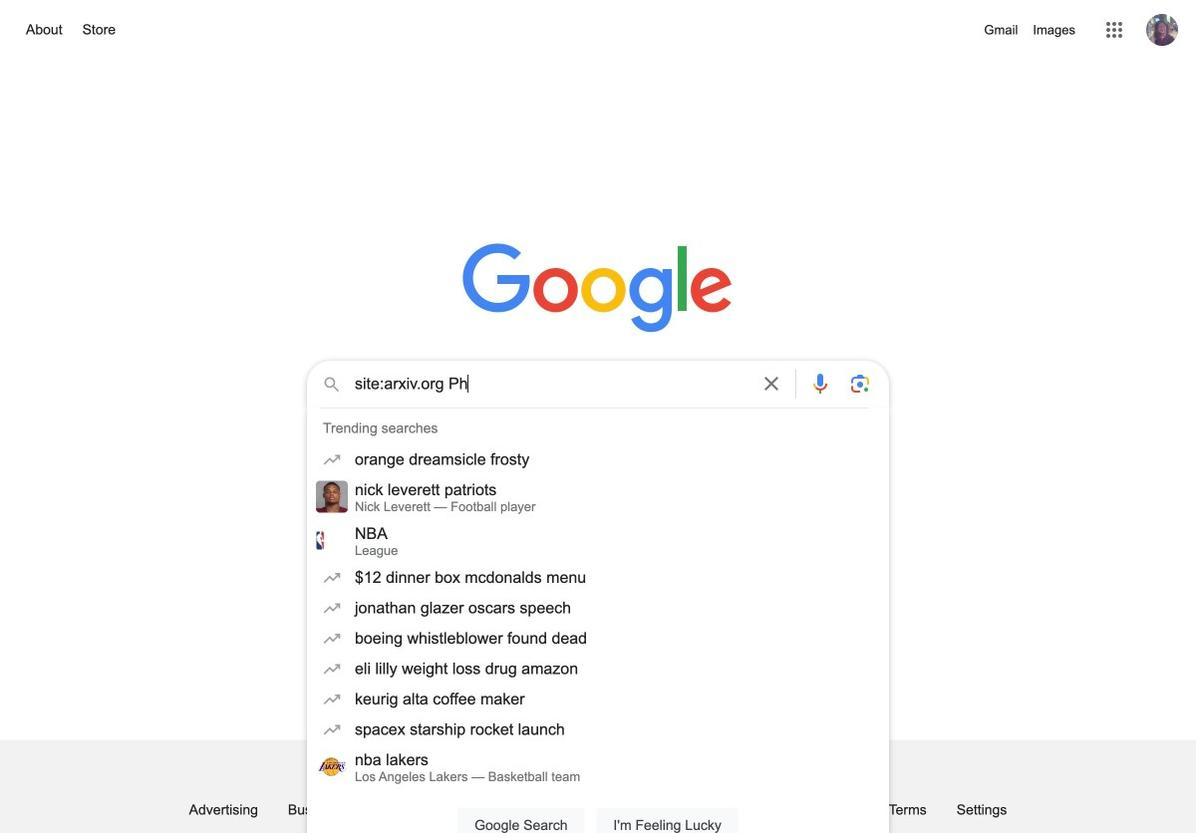 Task type: locate. For each thing, give the bounding box(es) containing it.
nick leverett patriots option
[[355, 481, 869, 515]]

None search field
[[20, 355, 1177, 834]]

search by voice image
[[809, 372, 833, 396]]

google image
[[463, 243, 734, 335]]

list box
[[307, 445, 889, 789]]



Task type: vqa. For each thing, say whether or not it's contained in the screenshot.
nba lakers option
yes



Task type: describe. For each thing, give the bounding box(es) containing it.
Search text field
[[355, 373, 748, 400]]

nba lakers option
[[355, 751, 869, 785]]

search by image image
[[849, 372, 872, 396]]

I'm Feeling Lucky submit
[[597, 808, 739, 834]]

nba option
[[355, 525, 869, 558]]



